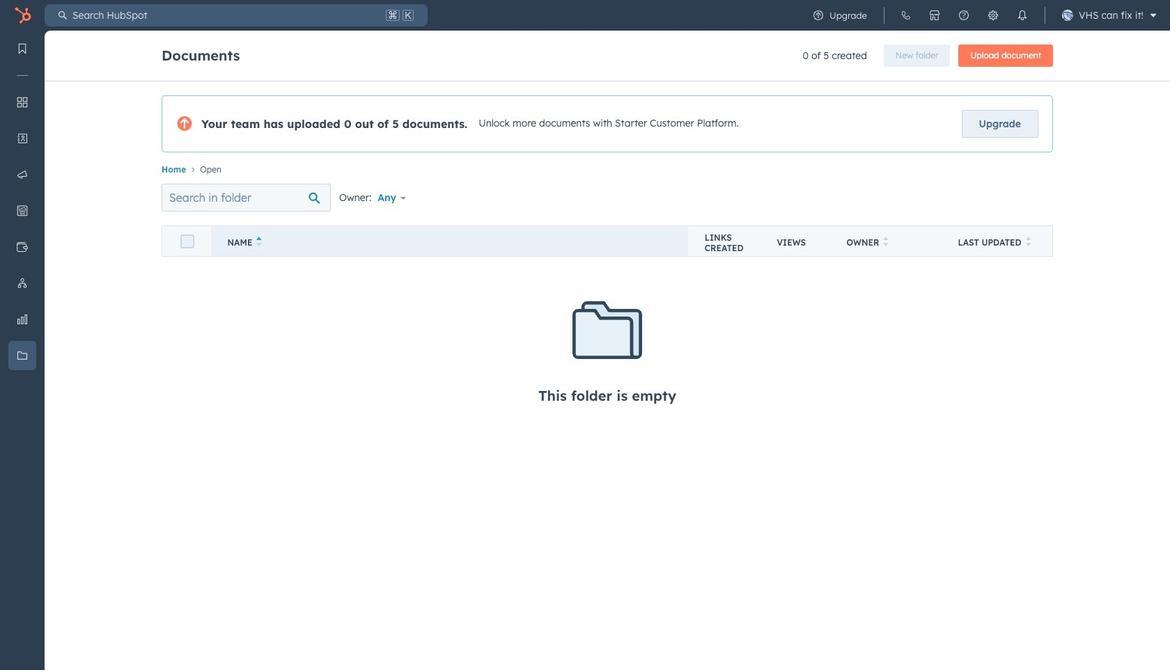 Task type: vqa. For each thing, say whether or not it's contained in the screenshot.
Marketplaces "ICON"
yes



Task type: describe. For each thing, give the bounding box(es) containing it.
0 horizontal spatial menu
[[0, 31, 45, 636]]

1 press to sort. element from the left
[[883, 237, 889, 249]]

Search HubSpot search field
[[67, 4, 383, 26]]

settings image
[[988, 10, 999, 21]]

bookmarks primary navigation item image
[[17, 43, 28, 54]]

1 horizontal spatial menu
[[804, 0, 1162, 31]]



Task type: locate. For each thing, give the bounding box(es) containing it.
0 horizontal spatial press to sort. element
[[883, 237, 889, 249]]

notifications image
[[1017, 10, 1028, 21]]

ascending sort. press to sort descending. element
[[257, 237, 262, 249]]

help image
[[958, 10, 970, 21]]

press to sort. element
[[883, 237, 889, 249], [1026, 237, 1031, 249]]

0 horizontal spatial press to sort. image
[[883, 237, 889, 247]]

Search search field
[[162, 184, 331, 212]]

banner
[[162, 40, 1053, 67]]

marketplaces image
[[929, 10, 940, 21]]

1 horizontal spatial press to sort. image
[[1026, 237, 1031, 247]]

2 press to sort. element from the left
[[1026, 237, 1031, 249]]

press to sort. image
[[883, 237, 889, 247], [1026, 237, 1031, 247]]

1 press to sort. image from the left
[[883, 237, 889, 247]]

ascending sort. press to sort descending. image
[[257, 237, 262, 247]]

1 horizontal spatial press to sort. element
[[1026, 237, 1031, 249]]

navigation
[[162, 161, 1053, 179]]

menu
[[804, 0, 1162, 31], [0, 31, 45, 636]]

2 press to sort. image from the left
[[1026, 237, 1031, 247]]

ruby anderson image
[[1062, 10, 1073, 21]]



